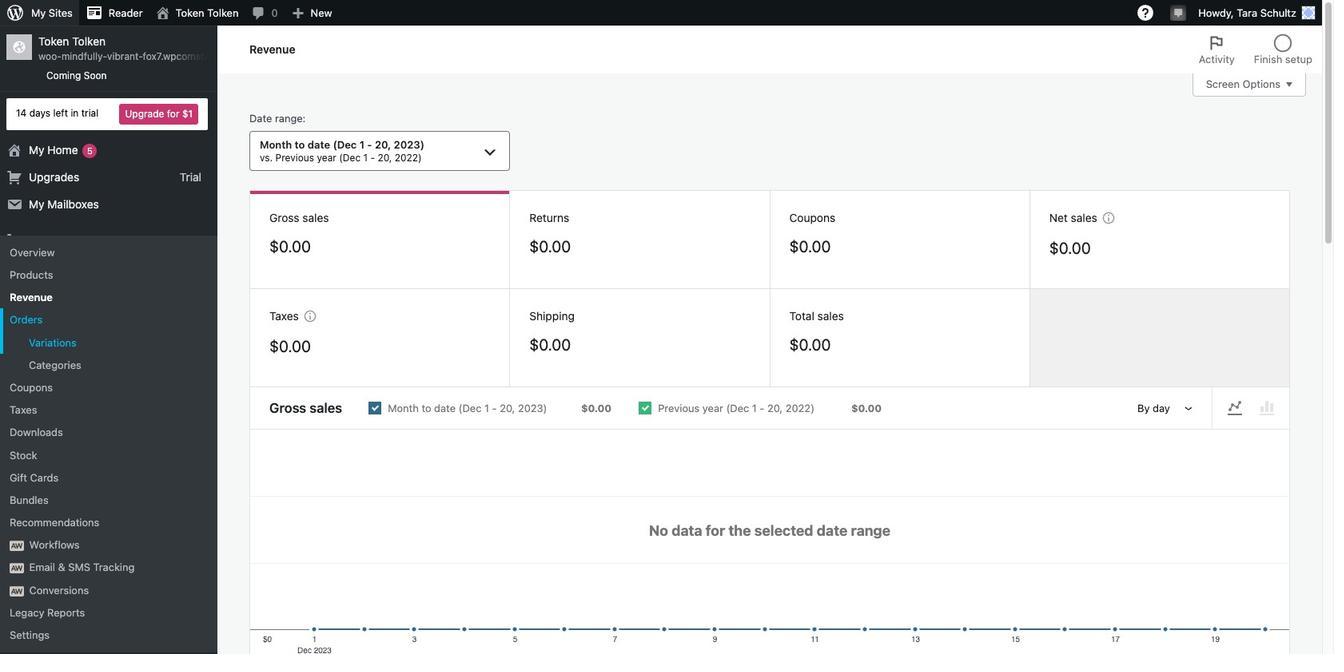 Task type: locate. For each thing, give the bounding box(es) containing it.
gift
[[10, 471, 27, 484]]

1 automatewoo element from the top
[[10, 541, 24, 552]]

email & sms tracking link
[[0, 557, 217, 579]]

0 vertical spatial taxes
[[269, 309, 299, 323]]

0 vertical spatial token
[[176, 6, 204, 19]]

year
[[317, 152, 336, 164], [702, 402, 723, 415]]

2 automatewoo element from the top
[[10, 564, 24, 574]]

shipping
[[529, 309, 575, 323]]

2023) inside month to date (dec 1 - 20, 2023) vs. previous year (dec 1 - 20, 2022)
[[394, 139, 424, 151]]

0 horizontal spatial coupons
[[10, 381, 53, 394]]

1 vertical spatial previous
[[658, 402, 700, 415]]

screen options button
[[1192, 73, 1306, 97]]

0 horizontal spatial taxes
[[10, 404, 37, 417]]

sales
[[302, 211, 329, 225], [1071, 211, 1097, 225], [817, 309, 844, 323], [310, 401, 342, 417]]

orders
[[29, 234, 64, 247], [10, 314, 43, 326]]

2 products link from the top
[[0, 264, 217, 286]]

2023)
[[394, 139, 424, 151], [518, 402, 547, 415]]

1 vertical spatial orders
[[10, 314, 43, 326]]

month
[[260, 139, 292, 151], [388, 402, 419, 415]]

my sites
[[31, 6, 73, 19]]

1 vertical spatial tolken
[[72, 34, 106, 48]]

settings
[[10, 629, 50, 642]]

2022)
[[395, 152, 422, 164], [786, 402, 815, 415]]

1 vertical spatial gross
[[269, 401, 306, 417]]

my inside my mailboxes link
[[29, 197, 44, 211]]

automatewoo element up "legacy"
[[10, 586, 24, 597]]

overview link
[[0, 241, 217, 264]]

1 orders link from the top
[[0, 227, 217, 254]]

woo-
[[38, 51, 61, 62]]

main menu navigation
[[0, 26, 251, 655]]

0 vertical spatial to
[[295, 139, 305, 151]]

0 vertical spatial year
[[317, 152, 336, 164]]

tab list
[[1189, 26, 1322, 74]]

vibrant-
[[107, 51, 143, 62]]

recommendations
[[10, 516, 99, 529]]

1 vertical spatial taxes
[[10, 404, 37, 417]]

month to date (dec 1 - 20, 2023) vs. previous year (dec 1 - 20, 2022)
[[260, 139, 424, 164]]

reader
[[109, 6, 143, 19]]

0 horizontal spatial revenue
[[10, 291, 53, 304]]

0 vertical spatial gross sales
[[269, 211, 329, 225]]

token for token tolken woo-mindfully-vibrant-fox7.wpcomstaging.com coming soon
[[38, 34, 69, 48]]

revenue down 0
[[249, 42, 295, 56]]

0 vertical spatial automatewoo element
[[10, 541, 24, 552]]

0 horizontal spatial tolken
[[72, 34, 106, 48]]

to for month to date (dec 1 - 20, 2023) vs. previous year (dec 1 - 20, 2022)
[[295, 139, 305, 151]]

0 vertical spatial date
[[308, 139, 330, 151]]

1 gross sales from the top
[[269, 211, 329, 225]]

payments
[[29, 316, 82, 329]]

automatewoo element left email
[[10, 564, 24, 574]]

tolken inside token tolken woo-mindfully-vibrant-fox7.wpcomstaging.com coming soon
[[72, 34, 106, 48]]

automatewoo element left workflows
[[10, 541, 24, 552]]

token for token tolken
[[176, 6, 204, 19]]

my for my sites
[[31, 6, 46, 19]]

recommendations link
[[0, 512, 217, 534]]

my home 5
[[29, 143, 93, 156]]

trial
[[81, 107, 99, 119]]

0 vertical spatial previous
[[275, 152, 314, 164]]

1 vertical spatial date
[[434, 402, 456, 415]]

0 vertical spatial tolken
[[207, 6, 239, 19]]

notification image
[[1172, 6, 1185, 18]]

to inside month to date (dec 1 - 20, 2023) vs. previous year (dec 1 - 20, 2022)
[[295, 139, 305, 151]]

0 horizontal spatial previous
[[275, 152, 314, 164]]

0 vertical spatial orders
[[29, 234, 64, 247]]

conversions link
[[0, 579, 217, 602]]

1 horizontal spatial 2022)
[[786, 402, 815, 415]]

0 horizontal spatial to
[[295, 139, 305, 151]]

token inside toolbar navigation
[[176, 6, 204, 19]]

1 vertical spatial 2023)
[[518, 402, 547, 415]]

1 horizontal spatial token
[[176, 6, 204, 19]]

to for month to date (dec 1 - 20, 2023)
[[422, 402, 431, 415]]

0 vertical spatial orders link
[[0, 227, 217, 254]]

0 horizontal spatial date
[[308, 139, 330, 151]]

taxes inside "link"
[[10, 404, 37, 417]]

products link up payments 'link'
[[0, 264, 217, 286]]

my mailboxes link
[[0, 191, 217, 218]]

date for month to date (dec 1 - 20, 2023)
[[434, 402, 456, 415]]

my inside my sites link
[[31, 6, 46, 19]]

1 vertical spatial month
[[388, 402, 419, 415]]

my mailboxes
[[29, 197, 99, 211]]

taxes inside performance indicators menu
[[269, 309, 299, 323]]

automatewoo element for workflows
[[10, 541, 24, 552]]

1 vertical spatial my
[[29, 143, 44, 156]]

1 vertical spatial to
[[422, 402, 431, 415]]

orders down my mailboxes on the left top of page
[[29, 234, 64, 247]]

gross sales
[[269, 211, 329, 225], [269, 401, 342, 417]]

2 gross from the top
[[269, 401, 306, 417]]

1 vertical spatial gross sales
[[269, 401, 342, 417]]

products link up revenue link
[[0, 254, 217, 282]]

None checkbox
[[355, 389, 625, 429], [625, 389, 895, 429], [355, 389, 625, 429], [625, 389, 895, 429]]

automatewoo element inside conversions link
[[10, 586, 24, 597]]

to
[[295, 139, 305, 151], [422, 402, 431, 415]]

0 horizontal spatial year
[[317, 152, 336, 164]]

0 vertical spatial my
[[31, 6, 46, 19]]

1 gross from the top
[[269, 211, 299, 225]]

1 products link from the top
[[0, 254, 217, 282]]

orders up variations on the left bottom
[[10, 314, 43, 326]]

1 horizontal spatial revenue
[[249, 42, 295, 56]]

1 horizontal spatial to
[[422, 402, 431, 415]]

screen options
[[1206, 78, 1281, 91]]

tolken
[[207, 6, 239, 19], [72, 34, 106, 48]]

taxes link
[[0, 399, 217, 422]]

1 vertical spatial year
[[702, 402, 723, 415]]

0 horizontal spatial 2023)
[[394, 139, 424, 151]]

20,
[[375, 139, 391, 151], [378, 152, 392, 164], [500, 402, 515, 415], [767, 402, 783, 415]]

1 vertical spatial orders link
[[0, 309, 217, 331]]

3 automatewoo element from the top
[[10, 586, 24, 597]]

1 vertical spatial 2022)
[[786, 402, 815, 415]]

automatewoo element inside workflows "link"
[[10, 541, 24, 552]]

1 vertical spatial coupons
[[10, 381, 53, 394]]

screen
[[1206, 78, 1240, 91]]

options
[[1243, 78, 1281, 91]]

0 vertical spatial revenue
[[249, 42, 295, 56]]

1 horizontal spatial year
[[702, 402, 723, 415]]

0 vertical spatial 2022)
[[395, 152, 422, 164]]

line chart image
[[1225, 399, 1245, 418]]

my
[[31, 6, 46, 19], [29, 143, 44, 156], [29, 197, 44, 211]]

token tolken link
[[149, 0, 245, 26]]

tolken inside token tolken link
[[207, 6, 239, 19]]

2 vertical spatial automatewoo element
[[10, 586, 24, 597]]

stock
[[10, 449, 37, 462]]

0 horizontal spatial 2022)
[[395, 152, 422, 164]]

0 horizontal spatial token
[[38, 34, 69, 48]]

month for month to date (dec 1 - 20, 2023)
[[388, 402, 419, 415]]

fox7.wpcomstaging.com
[[143, 51, 251, 62]]

legacy reports
[[10, 607, 85, 619]]

1
[[359, 139, 365, 151], [363, 152, 368, 164], [484, 402, 489, 415], [752, 402, 757, 415]]

products link
[[0, 254, 217, 282], [0, 264, 217, 286]]

1 horizontal spatial 2023)
[[518, 402, 547, 415]]

token tolken
[[176, 6, 239, 19]]

tolken left 0 "link"
[[207, 6, 239, 19]]

previous inside month to date (dec 1 - 20, 2023) vs. previous year (dec 1 - 20, 2022)
[[275, 152, 314, 164]]

my left sites
[[31, 6, 46, 19]]

month to date (dec 1 - 20, 2023)
[[388, 402, 547, 415]]

2 vertical spatial my
[[29, 197, 44, 211]]

my left home at the top of the page
[[29, 143, 44, 156]]

overview
[[10, 246, 55, 259]]

automatewoo element for email & sms tracking
[[10, 564, 24, 574]]

1 vertical spatial token
[[38, 34, 69, 48]]

month inside month to date (dec 1 - 20, 2023) vs. previous year (dec 1 - 20, 2022)
[[260, 139, 292, 151]]

sms
[[68, 561, 90, 574]]

my down upgrades
[[29, 197, 44, 211]]

previous year (dec 1 - 20, 2022)
[[658, 402, 815, 415]]

1 horizontal spatial month
[[388, 402, 419, 415]]

upgrade for $1
[[125, 108, 193, 120]]

1 horizontal spatial previous
[[658, 402, 700, 415]]

1 horizontal spatial coupons
[[789, 211, 836, 225]]

automatewoo element
[[10, 541, 24, 552], [10, 564, 24, 574], [10, 586, 24, 597]]

automatewoo element inside email & sms tracking link
[[10, 564, 24, 574]]

token up woo-
[[38, 34, 69, 48]]

1 horizontal spatial date
[[434, 402, 456, 415]]

howdy,
[[1198, 6, 1234, 19]]

0 vertical spatial coupons
[[789, 211, 836, 225]]

gross inside performance indicators menu
[[269, 211, 299, 225]]

0 vertical spatial gross
[[269, 211, 299, 225]]

1 vertical spatial automatewoo element
[[10, 564, 24, 574]]

menu bar
[[1213, 394, 1289, 423]]

2 orders link from the top
[[0, 309, 217, 331]]

coupons
[[789, 211, 836, 225], [10, 381, 53, 394]]

(dec
[[333, 139, 357, 151], [339, 152, 361, 164], [459, 402, 482, 415], [726, 402, 749, 415]]

reader link
[[79, 0, 149, 26]]

token up fox7.wpcomstaging.com
[[176, 6, 204, 19]]

token inside token tolken woo-mindfully-vibrant-fox7.wpcomstaging.com coming soon
[[38, 34, 69, 48]]

revenue up payments
[[10, 291, 53, 304]]

date inside month to date (dec 1 - 20, 2023) vs. previous year (dec 1 - 20, 2022)
[[308, 139, 330, 151]]

0 horizontal spatial month
[[260, 139, 292, 151]]

home
[[47, 143, 78, 156]]

setup
[[1285, 53, 1313, 66]]

1 horizontal spatial tolken
[[207, 6, 239, 19]]

1 vertical spatial revenue
[[10, 291, 53, 304]]

date for month to date (dec 1 - 20, 2023) vs. previous year (dec 1 - 20, 2022)
[[308, 139, 330, 151]]

date range :
[[249, 112, 306, 125]]

tolken up "mindfully-"
[[72, 34, 106, 48]]

0 vertical spatial 2023)
[[394, 139, 424, 151]]

14
[[16, 107, 27, 119]]

2 gross sales from the top
[[269, 401, 342, 417]]

&
[[58, 561, 65, 574]]

1 horizontal spatial taxes
[[269, 309, 299, 323]]

customers
[[29, 288, 85, 302]]

taxes
[[269, 309, 299, 323], [10, 404, 37, 417]]

tolken for token tolken
[[207, 6, 239, 19]]

0 vertical spatial month
[[260, 139, 292, 151]]



Task type: describe. For each thing, give the bounding box(es) containing it.
new link
[[284, 0, 339, 26]]

legacy
[[10, 607, 44, 619]]

in
[[71, 107, 79, 119]]

tab list containing activity
[[1189, 26, 1322, 74]]

activity
[[1199, 53, 1235, 66]]

toolbar navigation
[[0, 0, 1322, 29]]

bundles
[[10, 494, 49, 507]]

tolken for token tolken woo-mindfully-vibrant-fox7.wpcomstaging.com coming soon
[[72, 34, 106, 48]]

howdy, tara schultz
[[1198, 6, 1297, 19]]

coming
[[46, 70, 81, 82]]

workflows
[[29, 539, 80, 552]]

activity button
[[1189, 26, 1244, 74]]

$1
[[182, 108, 193, 120]]

2023) for month to date (dec 1 - 20, 2023)
[[518, 402, 547, 415]]

new
[[311, 6, 332, 19]]

downloads
[[10, 426, 63, 439]]

settings link
[[0, 624, 217, 647]]

coupons inside performance indicators menu
[[789, 211, 836, 225]]

my sites link
[[0, 0, 79, 26]]

vs.
[[260, 152, 273, 164]]

payments link
[[0, 309, 217, 336]]

workflows link
[[0, 534, 217, 557]]

tara
[[1237, 6, 1257, 19]]

analytics link
[[0, 336, 217, 364]]

year inside month to date (dec 1 - 20, 2023) vs. previous year (dec 1 - 20, 2022)
[[317, 152, 336, 164]]

for
[[167, 108, 179, 120]]

bar chart image
[[1257, 399, 1277, 418]]

net sales
[[1049, 211, 1097, 225]]

date
[[249, 112, 272, 125]]

my for my mailboxes
[[29, 197, 44, 211]]

automatewoo element for conversions
[[10, 586, 24, 597]]

gift cards link
[[0, 467, 217, 489]]

left
[[53, 107, 68, 119]]

bundles link
[[0, 489, 217, 512]]

customers link
[[0, 282, 217, 309]]

:
[[303, 112, 306, 125]]

upgrades
[[29, 170, 79, 184]]

mailboxes
[[47, 197, 99, 211]]

tracking
[[93, 561, 135, 574]]

analytics
[[29, 343, 76, 356]]

14 days left in trial
[[16, 107, 99, 119]]

finish setup button
[[1244, 26, 1322, 74]]

stock link
[[0, 444, 217, 467]]

legacy reports link
[[0, 602, 217, 624]]

finish
[[1254, 53, 1282, 66]]

upgrade for $1 button
[[119, 104, 198, 124]]

range
[[275, 112, 303, 125]]

categories link
[[0, 354, 217, 376]]

downloads link
[[0, 422, 217, 444]]

cards
[[30, 471, 59, 484]]

trial
[[180, 170, 201, 184]]

variations
[[29, 336, 77, 349]]

email & sms tracking
[[29, 561, 135, 574]]

gross sales inside performance indicators menu
[[269, 211, 329, 225]]

total
[[789, 309, 814, 323]]

upgrade
[[125, 108, 164, 120]]

email
[[29, 561, 55, 574]]

net
[[1049, 211, 1068, 225]]

coupons inside coupons link
[[10, 381, 53, 394]]

2023) for month to date (dec 1 - 20, 2023) vs. previous year (dec 1 - 20, 2022)
[[394, 139, 424, 151]]

performance indicators menu
[[249, 190, 1290, 388]]

total sales
[[789, 309, 844, 323]]

2022) inside month to date (dec 1 - 20, 2023) vs. previous year (dec 1 - 20, 2022)
[[395, 152, 422, 164]]

revenue link
[[0, 286, 217, 309]]

revenue inside revenue link
[[10, 291, 53, 304]]

days
[[29, 107, 50, 119]]

coupons link
[[0, 376, 217, 399]]

mindfully-
[[61, 51, 107, 62]]

finish setup
[[1254, 53, 1313, 66]]

5
[[87, 145, 93, 156]]

conversions
[[29, 584, 89, 597]]

gift cards
[[10, 471, 59, 484]]

month for month to date (dec 1 - 20, 2023) vs. previous year (dec 1 - 20, 2022)
[[260, 139, 292, 151]]

sites
[[49, 6, 73, 19]]

variations link
[[0, 331, 217, 354]]

returns
[[529, 211, 569, 225]]

token tolken woo-mindfully-vibrant-fox7.wpcomstaging.com coming soon
[[38, 34, 251, 82]]

0
[[271, 6, 278, 19]]

my for my home 5
[[29, 143, 44, 156]]

schultz
[[1260, 6, 1297, 19]]

soon
[[84, 70, 107, 82]]

categories
[[29, 359, 81, 371]]

reports
[[47, 607, 85, 619]]



Task type: vqa. For each thing, say whether or not it's contained in the screenshot.
Gross inside Performance Indicators menu
yes



